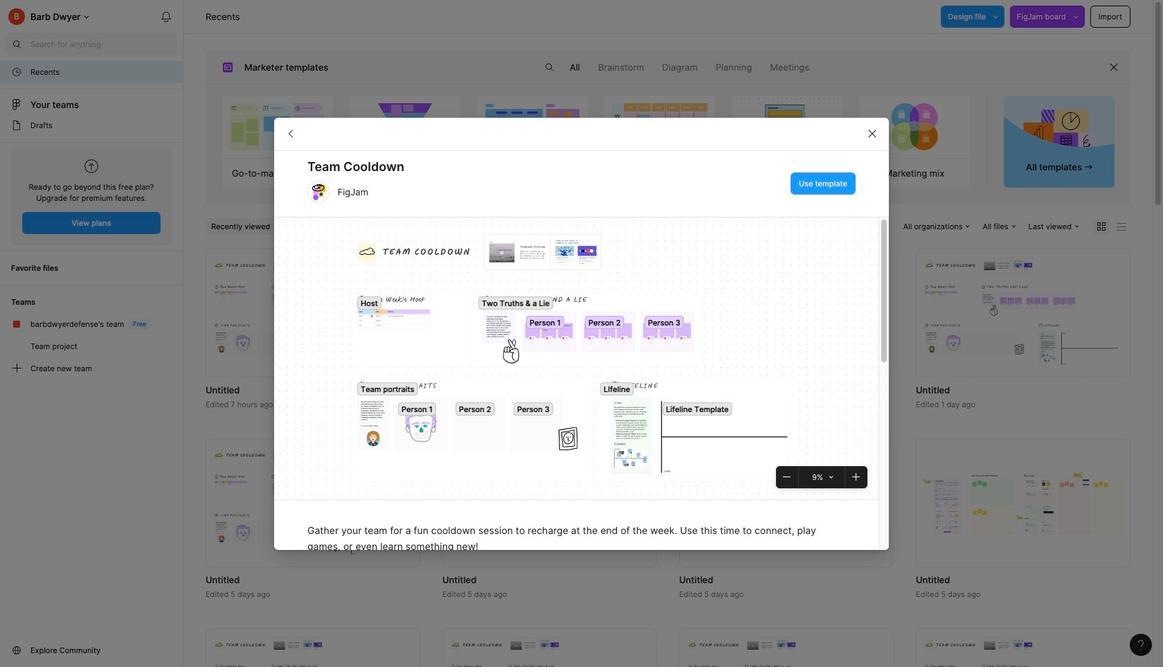Task type: vqa. For each thing, say whether or not it's contained in the screenshot.
Marketing mix image
yes



Task type: locate. For each thing, give the bounding box(es) containing it.
page 16 image
[[11, 120, 22, 131]]

marketing mix image
[[860, 96, 970, 158]]

dialog
[[274, 117, 890, 667]]

search 32 image
[[6, 33, 28, 55], [538, 56, 560, 78]]

go-to-market (gtm) strategy image
[[223, 96, 333, 158]]

bell 32 image
[[155, 6, 177, 28]]

0 horizontal spatial search 32 image
[[6, 33, 28, 55]]

search 32 image up competitor analysis image
[[538, 56, 560, 78]]

search 32 image up recent 16 image
[[6, 33, 28, 55]]

recent 16 image
[[11, 67, 22, 78]]

1 vertical spatial search 32 image
[[538, 56, 560, 78]]

social media planner image
[[605, 96, 715, 158]]

competitor analysis image
[[477, 96, 588, 158]]

file thumbnail image
[[488, 256, 612, 371], [213, 258, 414, 369], [687, 258, 887, 369], [923, 258, 1124, 369], [213, 447, 414, 559], [450, 472, 651, 534], [687, 472, 887, 534], [923, 472, 1124, 534], [213, 637, 414, 667], [450, 637, 651, 667], [687, 637, 887, 667], [923, 637, 1124, 667]]

community 16 image
[[11, 645, 22, 656]]



Task type: describe. For each thing, give the bounding box(es) containing it.
creative brief template image
[[726, 96, 850, 158]]

select zoom level image
[[830, 475, 834, 479]]

marketing funnel image
[[350, 96, 460, 158]]

Search for anything text field
[[30, 39, 177, 50]]

0 vertical spatial search 32 image
[[6, 33, 28, 55]]

see all all templates image
[[1024, 109, 1096, 156]]

1 horizontal spatial search 32 image
[[538, 56, 560, 78]]



